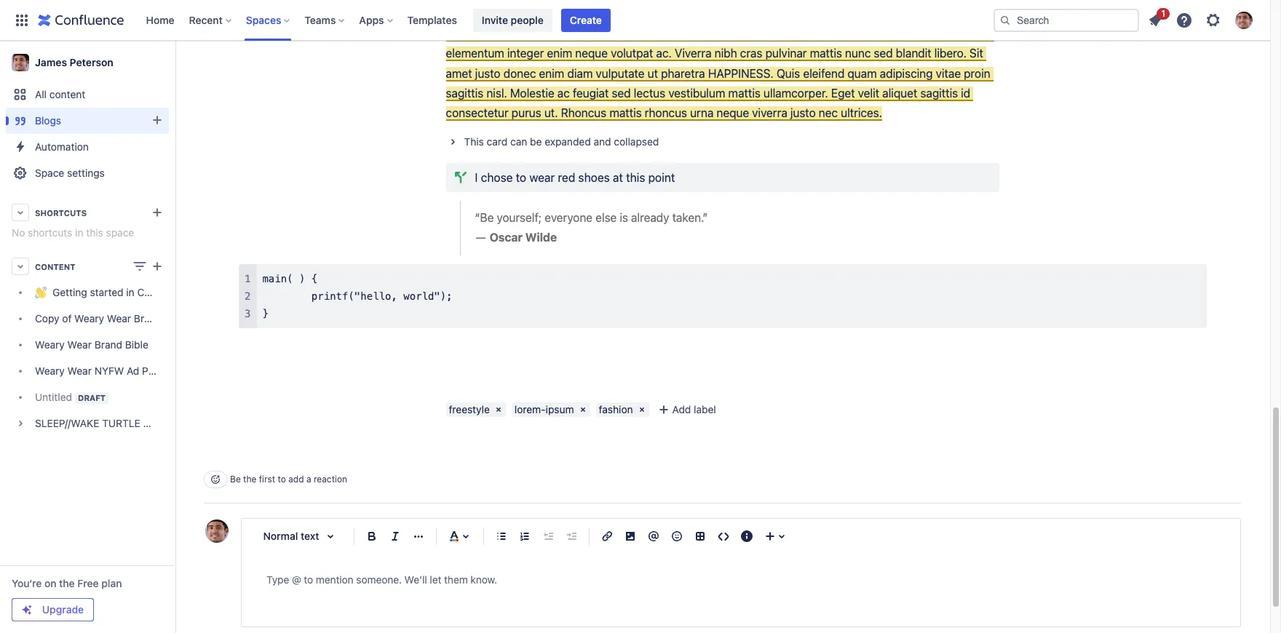 Task type: vqa. For each thing, say whether or not it's contained in the screenshot.
the platea
no



Task type: locate. For each thing, give the bounding box(es) containing it.
"be yourself; everyone else is already taken." ― oscar wilde
[[475, 211, 708, 244]]

change view image
[[131, 258, 149, 275]]

brand down confluence
[[134, 313, 162, 325]]

wilde
[[526, 231, 557, 244]]

wear for brand
[[67, 339, 92, 351]]

bible up ad
[[125, 339, 148, 351]]

tree containing getting started in confluence
[[6, 280, 191, 437]]

turn on wrap image
[[1154, 271, 1172, 289]]

2 clear image from the left
[[577, 404, 589, 416]]

0 horizontal spatial brand
[[94, 339, 122, 351]]

bible
[[165, 313, 188, 325], [125, 339, 148, 351]]

bible down confluence
[[165, 313, 188, 325]]

peterson
[[70, 56, 114, 68]]

space
[[106, 227, 134, 239]]

this down shortcuts dropdown button
[[86, 227, 103, 239]]

1 horizontal spatial bible
[[165, 313, 188, 325]]

add
[[289, 474, 304, 485]]

wear inside copy of weary wear brand bible link
[[107, 313, 131, 325]]

wear inside weary wear brand bible 'link'
[[67, 339, 92, 351]]

plan
[[101, 578, 122, 590]]

code snippet image
[[715, 528, 733, 545]]

templates
[[408, 13, 457, 26]]

weary inside 'link'
[[35, 339, 65, 351]]

freestyle
[[449, 403, 490, 416]]

in for shortcuts
[[75, 227, 83, 239]]

global element
[[9, 0, 991, 40]]

brand
[[134, 313, 162, 325], [94, 339, 122, 351]]

clear image right ipsum
[[577, 404, 589, 416]]

add reaction image
[[210, 474, 221, 485]]

printf("hello, world");
[[263, 290, 453, 302]]

{
[[312, 273, 318, 284]]

indent tab image
[[563, 528, 580, 545]]

clear image
[[493, 404, 505, 416], [577, 404, 589, 416]]

0 horizontal spatial the
[[59, 578, 75, 590]]

1
[[1162, 8, 1166, 19]]

0 vertical spatial in
[[75, 227, 83, 239]]

1 vertical spatial wear
[[67, 339, 92, 351]]

no shortcuts in this space
[[12, 227, 134, 239]]

normal text button
[[256, 520, 348, 552]]

1 vertical spatial brand
[[94, 339, 122, 351]]

}
[[263, 308, 269, 319]]

you're
[[12, 578, 42, 590]]

shortcuts
[[35, 208, 87, 217]]

italic ⌘i image
[[387, 528, 404, 545]]

0 horizontal spatial in
[[75, 227, 83, 239]]

1 clear image from the left
[[493, 404, 505, 416]]

to left the add
[[278, 474, 286, 485]]

wear up "weary wear nyfw ad push" link
[[67, 339, 92, 351]]

expanded
[[545, 135, 591, 148]]

templates link
[[403, 8, 462, 32]]

add label
[[673, 403, 717, 416]]

recent button
[[185, 8, 237, 32]]

card
[[487, 135, 508, 148]]

0 vertical spatial wear
[[107, 313, 131, 325]]

this right at
[[626, 171, 646, 184]]

wear
[[107, 313, 131, 325], [67, 339, 92, 351], [67, 365, 92, 378]]

the right be
[[243, 474, 257, 485]]

tree inside space element
[[6, 280, 191, 437]]

clear image for lorem-ipsum
[[577, 404, 589, 416]]

content
[[49, 88, 85, 101]]

clear image right freestyle
[[493, 404, 505, 416]]

in right the started
[[126, 287, 135, 299]]

upgrade
[[42, 604, 84, 616]]

1 vertical spatial the
[[59, 578, 75, 590]]

search image
[[1000, 14, 1012, 26]]

2 vertical spatial wear
[[67, 365, 92, 378]]

ipsum
[[546, 403, 574, 416]]

2 vertical spatial weary
[[35, 365, 65, 378]]

all content link
[[6, 82, 169, 108]]

info panel image
[[738, 528, 756, 545]]

create a blog image
[[149, 111, 166, 129]]

this inside space element
[[86, 227, 103, 239]]

mention image
[[645, 528, 663, 545]]

be
[[530, 135, 542, 148]]

confluence image
[[38, 11, 124, 29], [38, 11, 124, 29]]

point
[[649, 171, 675, 184]]

brand inside copy of weary wear brand bible link
[[134, 313, 162, 325]]

1 horizontal spatial to
[[516, 171, 527, 184]]

1 horizontal spatial clear image
[[577, 404, 589, 416]]

all content
[[35, 88, 85, 101]]

shoes
[[579, 171, 610, 184]]

teams button
[[300, 8, 351, 32]]

banner
[[0, 0, 1271, 41]]

add image, video, or file image
[[622, 528, 639, 545]]

outdent ⇧tab image
[[540, 528, 557, 545]]

invite
[[482, 13, 508, 26]]

weary
[[74, 313, 104, 325], [35, 339, 65, 351], [35, 365, 65, 378]]

collapsed
[[614, 135, 659, 148]]

weary right of
[[74, 313, 104, 325]]

create a page image
[[149, 258, 166, 275]]

brand up nyfw
[[94, 339, 122, 351]]

banner containing home
[[0, 0, 1271, 41]]

emoji image
[[669, 528, 686, 545]]

more formatting image
[[410, 528, 428, 545]]

tree
[[6, 280, 191, 437]]

weary up untitled
[[35, 365, 65, 378]]

brand inside weary wear brand bible 'link'
[[94, 339, 122, 351]]

decision image
[[449, 166, 472, 189]]

world");
[[404, 290, 453, 302]]

printf("hello,
[[312, 290, 398, 302]]

space settings
[[35, 167, 105, 179]]

1 vertical spatial to
[[278, 474, 286, 485]]

this
[[464, 135, 484, 148]]

bold ⌘b image
[[363, 528, 381, 545]]

in inside getting started in confluence link
[[126, 287, 135, 299]]

nyfw
[[94, 365, 124, 378]]

chose
[[481, 171, 513, 184]]

0 vertical spatial bible
[[165, 313, 188, 325]]

content
[[35, 262, 75, 271]]

0 vertical spatial to
[[516, 171, 527, 184]]

1 vertical spatial bible
[[125, 339, 148, 351]]

label
[[694, 403, 717, 416]]

0 vertical spatial this
[[626, 171, 646, 184]]

this
[[626, 171, 646, 184], [86, 227, 103, 239]]

in down shortcuts dropdown button
[[75, 227, 83, 239]]

bible inside weary wear brand bible 'link'
[[125, 339, 148, 351]]

1 vertical spatial this
[[86, 227, 103, 239]]

the right on
[[59, 578, 75, 590]]

1 horizontal spatial brand
[[134, 313, 162, 325]]

weary wear nyfw ad push
[[35, 365, 165, 378]]

0 horizontal spatial bible
[[125, 339, 148, 351]]

started
[[90, 287, 124, 299]]

the inside space element
[[59, 578, 75, 590]]

at
[[613, 171, 623, 184]]

is
[[620, 211, 628, 224]]

in
[[75, 227, 83, 239], [126, 287, 135, 299]]

wear inside "weary wear nyfw ad push" link
[[67, 365, 92, 378]]

1 horizontal spatial in
[[126, 287, 135, 299]]

bullet list ⌘⇧8 image
[[493, 528, 511, 545]]

to left wear
[[516, 171, 527, 184]]

lorem-ipsum
[[515, 403, 574, 416]]

Search field
[[994, 8, 1140, 32]]

weary wear nyfw ad push link
[[6, 358, 169, 385]]

1 horizontal spatial the
[[243, 474, 257, 485]]

wear down weary wear brand bible 'link'
[[67, 365, 92, 378]]

0 horizontal spatial clear image
[[493, 404, 505, 416]]

1 vertical spatial in
[[126, 287, 135, 299]]

copy as text image
[[1181, 271, 1198, 289]]

expand content image
[[444, 133, 461, 151]]

lorem-ipsum link
[[512, 402, 576, 417]]

wear for nyfw
[[67, 365, 92, 378]]

1 vertical spatial weary
[[35, 339, 65, 351]]

can
[[511, 135, 528, 148]]

this card can be expanded and collapsed button
[[438, 127, 1008, 156]]

0 horizontal spatial this
[[86, 227, 103, 239]]

wear down "getting started in confluence"
[[107, 313, 131, 325]]

weary down copy
[[35, 339, 65, 351]]

a
[[307, 474, 311, 485]]

0 vertical spatial weary
[[74, 313, 104, 325]]

0 vertical spatial brand
[[134, 313, 162, 325]]



Task type: describe. For each thing, give the bounding box(es) containing it.
create
[[570, 13, 602, 26]]

text
[[301, 530, 319, 542]]

Add label text field
[[654, 402, 766, 417]]

automation link
[[6, 134, 169, 160]]

automation
[[35, 141, 89, 153]]

be the first to add a reaction
[[230, 474, 347, 485]]

everyone
[[545, 211, 593, 224]]

lorem-
[[515, 403, 546, 416]]

fashion link
[[596, 402, 635, 417]]

weary wear brand bible link
[[6, 332, 169, 358]]

notification icon image
[[1147, 11, 1165, 29]]

getting
[[52, 287, 87, 299]]

apps button
[[355, 8, 399, 32]]

james peterson
[[35, 56, 114, 68]]

―
[[475, 231, 487, 244]]

reaction
[[314, 474, 347, 485]]

blogs
[[35, 114, 61, 127]]

ad
[[127, 365, 139, 378]]

getting started in confluence
[[52, 287, 191, 299]]

already
[[631, 211, 670, 224]]

freestyle link
[[446, 402, 491, 417]]

shortcuts button
[[6, 200, 169, 226]]

james
[[35, 56, 67, 68]]

free
[[77, 578, 99, 590]]

oscar
[[490, 231, 523, 244]]

clear image for freestyle
[[493, 404, 505, 416]]

premium image
[[21, 604, 33, 616]]

yourself;
[[497, 211, 542, 224]]

in for started
[[126, 287, 135, 299]]

confluence
[[137, 287, 191, 299]]

this card can be expanded and collapsed
[[464, 135, 659, 148]]

i
[[475, 171, 478, 184]]

copy of weary wear brand bible
[[35, 313, 188, 325]]

people
[[511, 13, 544, 26]]

settings
[[67, 167, 105, 179]]

Main content area, start typing to enter text. text field
[[267, 571, 1216, 589]]

help icon image
[[1176, 11, 1194, 29]]

table image
[[692, 528, 709, 545]]

getting started in confluence link
[[6, 280, 191, 306]]

space element
[[0, 41, 191, 634]]

invite people
[[482, 13, 544, 26]]

spaces button
[[242, 8, 296, 32]]

no
[[12, 227, 25, 239]]

normal text
[[263, 530, 319, 542]]

your profile and preferences image
[[1236, 11, 1253, 29]]

bible inside copy of weary wear brand bible link
[[165, 313, 188, 325]]

else
[[596, 211, 617, 224]]

collapse sidebar image
[[159, 48, 191, 77]]

clear image
[[636, 404, 648, 416]]

1 horizontal spatial this
[[626, 171, 646, 184]]

weary wear brand bible
[[35, 339, 148, 351]]

upgrade button
[[12, 599, 93, 621]]

home link
[[142, 8, 179, 32]]

push
[[142, 365, 165, 378]]

of
[[62, 313, 72, 325]]

apps
[[359, 13, 384, 26]]

james peterson image
[[205, 520, 229, 543]]

weary for nyfw
[[35, 365, 65, 378]]

appswitcher icon image
[[13, 11, 31, 29]]

0 horizontal spatial to
[[278, 474, 286, 485]]

untitled draft
[[35, 391, 106, 403]]

teams
[[305, 13, 336, 26]]

main( ) {
[[263, 273, 318, 284]]

add
[[673, 403, 691, 416]]

main(
[[263, 273, 293, 284]]

red
[[558, 171, 576, 184]]

create link
[[561, 8, 611, 32]]

all
[[35, 88, 47, 101]]

numbered list ⌘⇧7 image
[[516, 528, 534, 545]]

0 vertical spatial the
[[243, 474, 257, 485]]

i chose to wear red shoes at this point
[[475, 171, 675, 184]]

invite people button
[[473, 8, 553, 32]]

add shortcut image
[[149, 204, 166, 221]]

you're on the free plan
[[12, 578, 122, 590]]

content button
[[6, 253, 169, 280]]

fashion
[[599, 403, 633, 416]]

shortcuts
[[28, 227, 72, 239]]

space
[[35, 167, 64, 179]]

taken."
[[673, 211, 708, 224]]

on
[[44, 578, 56, 590]]

first
[[259, 474, 275, 485]]

recent
[[189, 13, 223, 26]]

draft
[[78, 393, 106, 403]]

blogs link
[[6, 108, 169, 134]]

weary for brand
[[35, 339, 65, 351]]

be
[[230, 474, 241, 485]]

link image
[[599, 528, 616, 545]]

james peterson link
[[6, 48, 169, 77]]

and
[[594, 135, 611, 148]]

settings icon image
[[1205, 11, 1223, 29]]

spaces
[[246, 13, 281, 26]]

space settings link
[[6, 160, 169, 186]]

normal
[[263, 530, 298, 542]]

"be
[[475, 211, 494, 224]]

wear
[[530, 171, 555, 184]]

)
[[299, 273, 305, 284]]

copy
[[35, 313, 59, 325]]

home
[[146, 13, 174, 26]]



